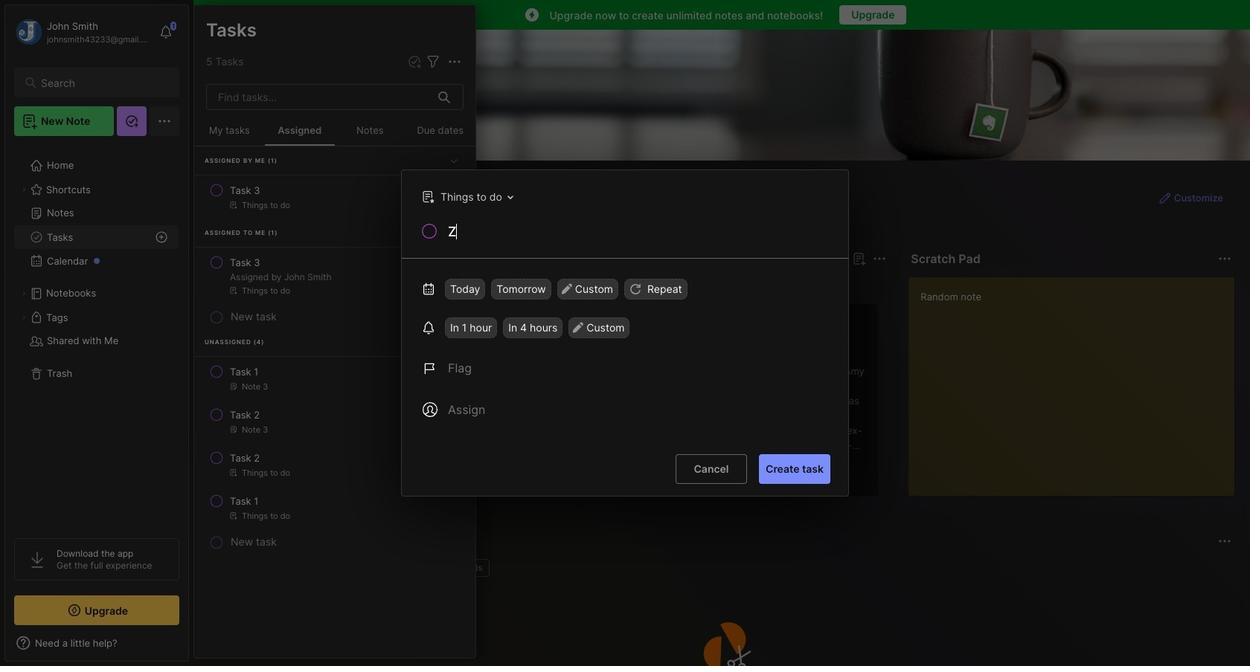 Task type: vqa. For each thing, say whether or not it's contained in the screenshot.
Account "field"
no



Task type: describe. For each thing, give the bounding box(es) containing it.
Start writing… text field
[[921, 278, 1234, 484]]

5 row from the top
[[200, 445, 469, 485]]

2 tab list from the top
[[221, 560, 1229, 577]]

task 2 7 cell
[[230, 408, 260, 423]]

task 1 6 cell
[[230, 365, 258, 379]]

expand tags image
[[19, 313, 28, 322]]

Go to note or move task field
[[414, 186, 519, 208]]

3 row from the top
[[200, 359, 469, 399]]



Task type: locate. For each thing, give the bounding box(es) containing it.
main element
[[0, 0, 193, 667]]

6 row from the top
[[200, 488, 469, 528]]

row group
[[194, 147, 475, 554], [218, 304, 1250, 506]]

Enter task text field
[[446, 222, 830, 247]]

Find tasks… text field
[[209, 85, 429, 109]]

2 row from the top
[[200, 249, 469, 303]]

tree inside main element
[[5, 145, 188, 525]]

4 row from the top
[[200, 402, 469, 442]]

1 row from the top
[[200, 177, 469, 217]]

1 vertical spatial tab list
[[221, 560, 1229, 577]]

0 vertical spatial tab list
[[221, 277, 884, 295]]

tab
[[221, 277, 265, 295], [271, 277, 331, 295], [403, 560, 442, 577], [448, 560, 489, 577]]

task 1 9 cell
[[230, 494, 258, 509]]

task 2 8 cell
[[230, 451, 260, 466]]

1 tab list from the top
[[221, 277, 884, 295]]

tab list
[[221, 277, 884, 295], [221, 560, 1229, 577]]

task 3 3 cell
[[230, 255, 260, 270]]

none search field inside main element
[[41, 74, 166, 92]]

task 3 1 cell
[[230, 183, 260, 198]]

new task image
[[407, 54, 422, 69]]

expand notebooks image
[[19, 289, 28, 298]]

None search field
[[41, 74, 166, 92]]

row
[[200, 177, 469, 217], [200, 249, 469, 303], [200, 359, 469, 399], [200, 402, 469, 442], [200, 445, 469, 485], [200, 488, 469, 528]]

tree
[[5, 145, 188, 525]]

Search text field
[[41, 76, 166, 90]]



